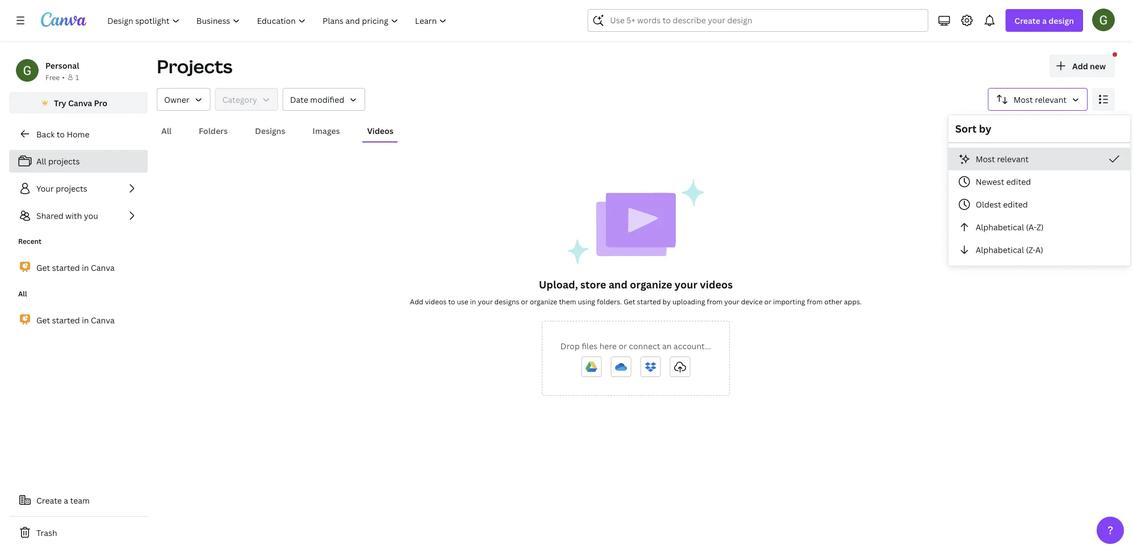 Task type: describe. For each thing, give the bounding box(es) containing it.
oldest edited button
[[949, 193, 1131, 216]]

started for first get started in canva link from the top
[[52, 262, 80, 273]]

oldest edited option
[[949, 193, 1131, 216]]

alphabetical (a-z) option
[[949, 216, 1131, 239]]

category
[[223, 94, 257, 105]]

and
[[609, 278, 628, 292]]

account...
[[674, 341, 712, 352]]

to inside the upload, store and organize your videos add videos to use in your designs or organize them using folders. get started by uploading from your device or importing from other apps.
[[449, 297, 456, 306]]

relevant inside button
[[998, 154, 1029, 165]]

edited for newest edited
[[1007, 176, 1032, 187]]

create a design
[[1015, 15, 1075, 26]]

in for second get started in canva link from the top
[[82, 315, 89, 326]]

most relevant inside sort by "button"
[[1014, 94, 1067, 105]]

add new button
[[1050, 55, 1116, 77]]

them
[[559, 297, 577, 306]]

1
[[76, 72, 79, 82]]

designs
[[255, 125, 285, 136]]

create a team button
[[9, 489, 148, 512]]

videos
[[367, 125, 394, 136]]

you
[[84, 211, 98, 221]]

newest edited
[[976, 176, 1032, 187]]

1 vertical spatial organize
[[530, 297, 558, 306]]

free •
[[45, 72, 65, 82]]

back
[[36, 129, 55, 140]]

most inside button
[[976, 154, 996, 165]]

here
[[600, 341, 617, 352]]

apps.
[[845, 297, 862, 306]]

oldest
[[976, 199, 1002, 210]]

folders.
[[597, 297, 622, 306]]

your
[[36, 183, 54, 194]]

alphabetical (z-a) option
[[949, 239, 1131, 261]]

upload,
[[539, 278, 578, 292]]

projects for all projects
[[48, 156, 80, 167]]

top level navigation element
[[100, 9, 457, 32]]

2 get started in canva link from the top
[[9, 308, 148, 332]]

canva for first get started in canva link from the top
[[91, 262, 115, 273]]

with
[[65, 211, 82, 221]]

get started in canva for first get started in canva link from the top
[[36, 262, 115, 273]]

free
[[45, 72, 60, 82]]

most relevant button
[[949, 148, 1131, 171]]

importing
[[774, 297, 806, 306]]

your projects
[[36, 183, 87, 194]]

2 horizontal spatial your
[[725, 297, 740, 306]]

2 horizontal spatial or
[[765, 297, 772, 306]]

a for team
[[64, 495, 68, 506]]

edited for oldest edited
[[1004, 199, 1029, 210]]

personal
[[45, 60, 79, 71]]

oldest edited
[[976, 199, 1029, 210]]

using
[[578, 297, 596, 306]]

shared with you
[[36, 211, 98, 221]]

0 horizontal spatial all
[[18, 289, 27, 299]]

Owner button
[[157, 88, 211, 111]]

team
[[70, 495, 90, 506]]

date modified
[[290, 94, 344, 105]]

use
[[457, 297, 469, 306]]

folders button
[[194, 120, 232, 142]]

store
[[581, 278, 607, 292]]

all button
[[157, 120, 176, 142]]

shared
[[36, 211, 63, 221]]

1 horizontal spatial or
[[619, 341, 627, 352]]

back to home
[[36, 129, 90, 140]]

add new
[[1073, 61, 1107, 71]]

try canva pro
[[54, 97, 107, 108]]

new
[[1091, 61, 1107, 71]]

design
[[1049, 15, 1075, 26]]

by inside the upload, store and organize your videos add videos to use in your designs or organize them using folders. get started by uploading from your device or importing from other apps.
[[663, 297, 671, 306]]

trash
[[36, 528, 57, 538]]

files
[[582, 341, 598, 352]]

add inside the upload, store and organize your videos add videos to use in your designs or organize them using folders. get started by uploading from your device or importing from other apps.
[[410, 297, 424, 306]]

sort by list box
[[949, 148, 1131, 261]]

create a design button
[[1006, 9, 1084, 32]]

0 horizontal spatial or
[[521, 297, 528, 306]]



Task type: vqa. For each thing, say whether or not it's contained in the screenshot.
"Content"
no



Task type: locate. For each thing, give the bounding box(es) containing it.
alphabetical (z-a) button
[[949, 239, 1131, 261]]

by left the uploading
[[663, 297, 671, 306]]

z)
[[1037, 222, 1044, 233]]

from
[[707, 297, 723, 306], [807, 297, 823, 306]]

organize
[[630, 278, 673, 292], [530, 297, 558, 306]]

1 vertical spatial most relevant
[[976, 154, 1029, 165]]

drop
[[561, 341, 580, 352]]

0 vertical spatial to
[[57, 129, 65, 140]]

upload, store and organize your videos add videos to use in your designs or organize them using folders. get started by uploading from your device or importing from other apps.
[[410, 278, 862, 306]]

most inside sort by "button"
[[1014, 94, 1034, 105]]

Search search field
[[611, 10, 906, 31]]

all inside button
[[161, 125, 172, 136]]

1 vertical spatial edited
[[1004, 199, 1029, 210]]

all projects
[[36, 156, 80, 167]]

edited inside newest edited button
[[1007, 176, 1032, 187]]

0 horizontal spatial to
[[57, 129, 65, 140]]

Category button
[[215, 88, 278, 111]]

a left the team
[[64, 495, 68, 506]]

0 horizontal spatial most
[[976, 154, 996, 165]]

add left new
[[1073, 61, 1089, 71]]

recent
[[18, 237, 41, 246]]

2 alphabetical from the top
[[976, 245, 1025, 255]]

all up your
[[36, 156, 46, 167]]

edited inside oldest edited button
[[1004, 199, 1029, 210]]

2 vertical spatial in
[[82, 315, 89, 326]]

add
[[1073, 61, 1089, 71], [410, 297, 424, 306]]

newest edited option
[[949, 171, 1131, 193]]

your left designs
[[478, 297, 493, 306]]

2 vertical spatial get
[[36, 315, 50, 326]]

started inside the upload, store and organize your videos add videos to use in your designs or organize them using folders. get started by uploading from your device or importing from other apps.
[[637, 297, 661, 306]]

get started in canva
[[36, 262, 115, 273], [36, 315, 115, 326]]

create inside "button"
[[36, 495, 62, 506]]

relevant inside sort by "button"
[[1036, 94, 1067, 105]]

0 vertical spatial alphabetical
[[976, 222, 1025, 233]]

1 vertical spatial in
[[470, 297, 476, 306]]

edited up the 'alphabetical (a-z)'
[[1004, 199, 1029, 210]]

get for second get started in canva link from the top
[[36, 315, 50, 326]]

create left the team
[[36, 495, 62, 506]]

your left 'device'
[[725, 297, 740, 306]]

2 from from the left
[[807, 297, 823, 306]]

canva inside button
[[68, 97, 92, 108]]

from left other
[[807, 297, 823, 306]]

your up the uploading
[[675, 278, 698, 292]]

relevant
[[1036, 94, 1067, 105], [998, 154, 1029, 165]]

alphabetical for alphabetical (a-z)
[[976, 222, 1025, 233]]

1 alphabetical from the top
[[976, 222, 1025, 233]]

designs button
[[251, 120, 290, 142]]

0 horizontal spatial create
[[36, 495, 62, 506]]

a
[[1043, 15, 1047, 26], [64, 495, 68, 506]]

try
[[54, 97, 66, 108]]

all inside "link"
[[36, 156, 46, 167]]

1 horizontal spatial create
[[1015, 15, 1041, 26]]

to left "use"
[[449, 297, 456, 306]]

0 vertical spatial get started in canva
[[36, 262, 115, 273]]

(z-
[[1027, 245, 1036, 255]]

or right 'device'
[[765, 297, 772, 306]]

0 vertical spatial canva
[[68, 97, 92, 108]]

by
[[980, 122, 992, 136], [663, 297, 671, 306]]

from right the uploading
[[707, 297, 723, 306]]

0 horizontal spatial from
[[707, 297, 723, 306]]

add left "use"
[[410, 297, 424, 306]]

1 get started in canva link from the top
[[9, 256, 148, 280]]

in for first get started in canva link from the top
[[82, 262, 89, 273]]

videos up the uploading
[[700, 278, 733, 292]]

organize right and
[[630, 278, 673, 292]]

alphabetical down oldest edited
[[976, 222, 1025, 233]]

0 vertical spatial get started in canva link
[[9, 256, 148, 280]]

videos left "use"
[[425, 297, 447, 306]]

list
[[9, 150, 148, 227]]

owner
[[164, 94, 190, 105]]

1 horizontal spatial a
[[1043, 15, 1047, 26]]

create a team
[[36, 495, 90, 506]]

most relevant up newest edited
[[976, 154, 1029, 165]]

1 vertical spatial add
[[410, 297, 424, 306]]

a inside "button"
[[64, 495, 68, 506]]

to right back
[[57, 129, 65, 140]]

get for first get started in canva link from the top
[[36, 262, 50, 273]]

create for create a team
[[36, 495, 62, 506]]

projects down back to home
[[48, 156, 80, 167]]

create for create a design
[[1015, 15, 1041, 26]]

all down owner
[[161, 125, 172, 136]]

2 vertical spatial canva
[[91, 315, 115, 326]]

or
[[521, 297, 528, 306], [765, 297, 772, 306], [619, 341, 627, 352]]

0 horizontal spatial by
[[663, 297, 671, 306]]

all for all button on the top left of page
[[161, 125, 172, 136]]

0 vertical spatial most
[[1014, 94, 1034, 105]]

0 vertical spatial started
[[52, 262, 80, 273]]

alphabetical for alphabetical (z-a)
[[976, 245, 1025, 255]]

1 vertical spatial started
[[637, 297, 661, 306]]

images button
[[308, 120, 345, 142]]

canva for second get started in canva link from the top
[[91, 315, 115, 326]]

1 vertical spatial alphabetical
[[976, 245, 1025, 255]]

trash link
[[9, 522, 148, 544]]

get started in canva for second get started in canva link from the top
[[36, 315, 115, 326]]

your projects link
[[9, 177, 148, 200]]

drop files here or connect an account...
[[561, 341, 712, 352]]

1 horizontal spatial organize
[[630, 278, 673, 292]]

•
[[62, 72, 65, 82]]

1 vertical spatial all
[[36, 156, 46, 167]]

0 vertical spatial a
[[1043, 15, 1047, 26]]

1 horizontal spatial all
[[36, 156, 46, 167]]

2 vertical spatial all
[[18, 289, 27, 299]]

newest edited button
[[949, 171, 1131, 193]]

1 from from the left
[[707, 297, 723, 306]]

0 horizontal spatial videos
[[425, 297, 447, 306]]

0 horizontal spatial relevant
[[998, 154, 1029, 165]]

pro
[[94, 97, 107, 108]]

projects
[[48, 156, 80, 167], [56, 183, 87, 194]]

most relevant
[[1014, 94, 1067, 105], [976, 154, 1029, 165]]

1 vertical spatial create
[[36, 495, 62, 506]]

1 vertical spatial videos
[[425, 297, 447, 306]]

date
[[290, 94, 308, 105]]

Sort by button
[[989, 88, 1088, 111]]

a for design
[[1043, 15, 1047, 26]]

0 vertical spatial projects
[[48, 156, 80, 167]]

to
[[57, 129, 65, 140], [449, 297, 456, 306]]

most
[[1014, 94, 1034, 105], [976, 154, 996, 165]]

0 vertical spatial by
[[980, 122, 992, 136]]

projects for your projects
[[56, 183, 87, 194]]

a)
[[1036, 245, 1044, 255]]

most relevant down add new dropdown button
[[1014, 94, 1067, 105]]

videos button
[[363, 120, 398, 142]]

1 vertical spatial by
[[663, 297, 671, 306]]

2 horizontal spatial all
[[161, 125, 172, 136]]

all
[[161, 125, 172, 136], [36, 156, 46, 167], [18, 289, 27, 299]]

sort
[[956, 122, 977, 136]]

1 vertical spatial get started in canva
[[36, 315, 115, 326]]

or right designs
[[521, 297, 528, 306]]

2 get started in canva from the top
[[36, 315, 115, 326]]

0 horizontal spatial your
[[478, 297, 493, 306]]

edited
[[1007, 176, 1032, 187], [1004, 199, 1029, 210]]

in inside the upload, store and organize your videos add videos to use in your designs or organize them using folders. get started by uploading from your device or importing from other apps.
[[470, 297, 476, 306]]

create
[[1015, 15, 1041, 26], [36, 495, 62, 506]]

connect
[[629, 341, 661, 352]]

an
[[663, 341, 672, 352]]

1 horizontal spatial from
[[807, 297, 823, 306]]

started for second get started in canva link from the top
[[52, 315, 80, 326]]

0 vertical spatial in
[[82, 262, 89, 273]]

newest
[[976, 176, 1005, 187]]

projects right your
[[56, 183, 87, 194]]

videos
[[700, 278, 733, 292], [425, 297, 447, 306]]

a inside dropdown button
[[1043, 15, 1047, 26]]

images
[[313, 125, 340, 136]]

0 vertical spatial relevant
[[1036, 94, 1067, 105]]

1 horizontal spatial add
[[1073, 61, 1089, 71]]

relevant down add new dropdown button
[[1036, 94, 1067, 105]]

designs
[[495, 297, 520, 306]]

1 horizontal spatial videos
[[700, 278, 733, 292]]

0 vertical spatial add
[[1073, 61, 1089, 71]]

0 vertical spatial get
[[36, 262, 50, 273]]

back to home link
[[9, 123, 148, 145]]

relevant up newest edited
[[998, 154, 1029, 165]]

1 vertical spatial relevant
[[998, 154, 1029, 165]]

1 vertical spatial a
[[64, 495, 68, 506]]

projects
[[157, 54, 233, 79]]

started
[[52, 262, 80, 273], [637, 297, 661, 306], [52, 315, 80, 326]]

0 vertical spatial all
[[161, 125, 172, 136]]

1 vertical spatial most
[[976, 154, 996, 165]]

edited up oldest edited
[[1007, 176, 1032, 187]]

2 vertical spatial started
[[52, 315, 80, 326]]

other
[[825, 297, 843, 306]]

0 vertical spatial create
[[1015, 15, 1041, 26]]

alphabetical down the 'alphabetical (a-z)'
[[976, 245, 1025, 255]]

a left design
[[1043, 15, 1047, 26]]

shared with you link
[[9, 205, 148, 227]]

1 get started in canva from the top
[[36, 262, 115, 273]]

list containing all projects
[[9, 150, 148, 227]]

create inside dropdown button
[[1015, 15, 1041, 26]]

get started in canva link
[[9, 256, 148, 280], [9, 308, 148, 332]]

(a-
[[1027, 222, 1037, 233]]

0 vertical spatial videos
[[700, 278, 733, 292]]

most relevant inside button
[[976, 154, 1029, 165]]

0 vertical spatial edited
[[1007, 176, 1032, 187]]

try canva pro button
[[9, 92, 148, 114]]

or right here
[[619, 341, 627, 352]]

most relevant option
[[949, 148, 1131, 171]]

alphabetical (a-z)
[[976, 222, 1044, 233]]

None search field
[[588, 9, 929, 32]]

0 vertical spatial most relevant
[[1014, 94, 1067, 105]]

0 horizontal spatial organize
[[530, 297, 558, 306]]

get inside the upload, store and organize your videos add videos to use in your designs or organize them using folders. get started by uploading from your device or importing from other apps.
[[624, 297, 636, 306]]

1 horizontal spatial relevant
[[1036, 94, 1067, 105]]

1 vertical spatial get started in canva link
[[9, 308, 148, 332]]

1 vertical spatial canva
[[91, 262, 115, 273]]

1 vertical spatial projects
[[56, 183, 87, 194]]

1 horizontal spatial to
[[449, 297, 456, 306]]

canva
[[68, 97, 92, 108], [91, 262, 115, 273], [91, 315, 115, 326]]

all projects link
[[9, 150, 148, 173]]

gary orlando image
[[1093, 8, 1116, 31]]

0 horizontal spatial add
[[410, 297, 424, 306]]

alphabetical (a-z) button
[[949, 216, 1131, 239]]

sort by
[[956, 122, 992, 136]]

1 vertical spatial to
[[449, 297, 456, 306]]

home
[[67, 129, 90, 140]]

1 horizontal spatial most
[[1014, 94, 1034, 105]]

add inside dropdown button
[[1073, 61, 1089, 71]]

projects inside "link"
[[48, 156, 80, 167]]

by right the 'sort'
[[980, 122, 992, 136]]

modified
[[310, 94, 344, 105]]

all for all projects
[[36, 156, 46, 167]]

folders
[[199, 125, 228, 136]]

your
[[675, 278, 698, 292], [478, 297, 493, 306], [725, 297, 740, 306]]

alphabetical (z-a)
[[976, 245, 1044, 255]]

Date modified button
[[283, 88, 366, 111]]

device
[[741, 297, 763, 306]]

0 vertical spatial organize
[[630, 278, 673, 292]]

1 vertical spatial get
[[624, 297, 636, 306]]

create left design
[[1015, 15, 1041, 26]]

alphabetical
[[976, 222, 1025, 233], [976, 245, 1025, 255]]

organize down upload,
[[530, 297, 558, 306]]

1 horizontal spatial by
[[980, 122, 992, 136]]

all down recent
[[18, 289, 27, 299]]

in
[[82, 262, 89, 273], [470, 297, 476, 306], [82, 315, 89, 326]]

uploading
[[673, 297, 706, 306]]

0 horizontal spatial a
[[64, 495, 68, 506]]

1 horizontal spatial your
[[675, 278, 698, 292]]



